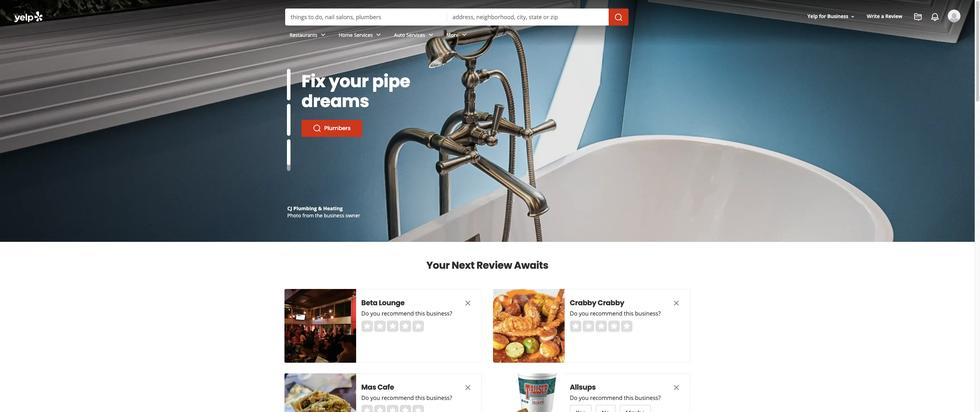 Task type: vqa. For each thing, say whether or not it's contained in the screenshot.
Raleigh,
no



Task type: locate. For each thing, give the bounding box(es) containing it.
do down the mas
[[361, 394, 369, 402]]

0 horizontal spatial review
[[477, 259, 512, 272]]

tyler b. image
[[948, 10, 961, 22]]

24 chevron down v2 image inside more link
[[460, 31, 469, 39]]

business?
[[427, 310, 452, 317], [635, 310, 661, 317], [427, 394, 452, 402], [635, 394, 661, 402]]

None radio
[[361, 321, 373, 332], [374, 321, 386, 332], [400, 321, 411, 332], [596, 321, 607, 332], [387, 405, 398, 412], [361, 321, 373, 332], [374, 321, 386, 332], [400, 321, 411, 332], [596, 321, 607, 332], [387, 405, 398, 412]]

home services link
[[333, 26, 388, 46]]

do you recommend this business? down crabby crabby link
[[570, 310, 661, 317]]

2 horizontal spatial 24 chevron down v2 image
[[460, 31, 469, 39]]

do for crabby
[[570, 310, 578, 317]]

do you recommend this business? for cafe
[[361, 394, 452, 402]]

None radio
[[387, 321, 398, 332], [413, 321, 424, 332], [570, 321, 581, 332], [583, 321, 594, 332], [608, 321, 620, 332], [621, 321, 632, 332], [361, 405, 373, 412], [374, 405, 386, 412], [400, 405, 411, 412], [413, 405, 424, 412], [387, 321, 398, 332], [413, 321, 424, 332], [570, 321, 581, 332], [583, 321, 594, 332], [608, 321, 620, 332], [621, 321, 632, 332], [361, 405, 373, 412], [374, 405, 386, 412], [400, 405, 411, 412], [413, 405, 424, 412]]

0 vertical spatial dismiss card image
[[672, 299, 681, 307]]

24 chevron down v2 image inside the restaurants link
[[319, 31, 327, 39]]

this down crabby crabby link
[[624, 310, 634, 317]]

you down mas cafe
[[370, 394, 380, 402]]

services right auto
[[406, 31, 425, 38]]

1 services from the left
[[354, 31, 373, 38]]

business? down beta lounge link
[[427, 310, 452, 317]]

services
[[354, 31, 373, 38], [406, 31, 425, 38]]

1 24 chevron down v2 image from the left
[[319, 31, 327, 39]]

home services
[[339, 31, 373, 38]]

rating element down 'cafe'
[[361, 405, 424, 412]]

do down crabby crabby on the right bottom of page
[[570, 310, 578, 317]]

pipe
[[372, 70, 410, 93]]

plumbers
[[324, 124, 351, 132]]

review right a
[[885, 13, 902, 20]]

recommend down crabby crabby link
[[590, 310, 623, 317]]

review right next on the bottom of the page
[[477, 259, 512, 272]]

1 horizontal spatial none field
[[452, 13, 603, 21]]

projects image
[[914, 13, 922, 21]]

None field
[[291, 13, 441, 21], [452, 13, 603, 21]]

1 horizontal spatial crabby
[[598, 298, 624, 308]]

1 crabby from the left
[[570, 298, 597, 308]]

(no rating) image down crabby crabby on the right bottom of page
[[570, 321, 632, 332]]

(no rating) image
[[361, 321, 424, 332], [570, 321, 632, 332], [361, 405, 424, 412]]

recommend down mas cafe 'link'
[[382, 394, 414, 402]]

allsups
[[570, 382, 596, 392]]

24 chevron down v2 image right auto services
[[427, 31, 435, 39]]

your next review awaits
[[426, 259, 548, 272]]

recommend down lounge
[[382, 310, 414, 317]]

(no rating) image for lounge
[[361, 321, 424, 332]]

0 vertical spatial dismiss card image
[[464, 299, 472, 307]]

yelp for business
[[808, 13, 848, 20]]

your
[[426, 259, 450, 272]]

your
[[329, 70, 369, 93]]

business
[[827, 13, 848, 20]]

crabby
[[570, 298, 597, 308], [598, 298, 624, 308]]

auto
[[394, 31, 405, 38]]

1 horizontal spatial dismiss card image
[[672, 299, 681, 307]]

mas cafe link
[[361, 382, 450, 392]]

cj plumbing & heating link
[[287, 205, 343, 212]]

business? for lounge
[[427, 310, 452, 317]]

notifications image
[[931, 13, 939, 21]]

(no rating) image down 'cafe'
[[361, 405, 424, 412]]

recommend
[[382, 310, 414, 317], [590, 310, 623, 317], [382, 394, 414, 402], [590, 394, 623, 402]]

1 horizontal spatial dismiss card image
[[672, 383, 681, 392]]

mas
[[361, 382, 376, 392]]

24 chevron down v2 image inside 'auto services' link
[[427, 31, 435, 39]]

cafe
[[378, 382, 394, 392]]

24 chevron down v2 image right more
[[460, 31, 469, 39]]

yelp
[[808, 13, 818, 20]]

1 horizontal spatial 24 chevron down v2 image
[[427, 31, 435, 39]]

2 services from the left
[[406, 31, 425, 38]]

3 select slide image from the top
[[287, 135, 291, 166]]

rating element
[[361, 321, 424, 332], [570, 321, 632, 332], [361, 405, 424, 412]]

rating element down crabby crabby on the right bottom of page
[[570, 321, 632, 332]]

(no rating) image down lounge
[[361, 321, 424, 332]]

this
[[416, 310, 425, 317], [624, 310, 634, 317], [416, 394, 425, 402], [624, 394, 634, 402]]

recommend for lounge
[[382, 310, 414, 317]]

24 chevron down v2 image for auto services
[[427, 31, 435, 39]]

16 chevron down v2 image
[[850, 14, 856, 19]]

review inside user actions element
[[885, 13, 902, 20]]

owner
[[345, 212, 360, 219]]

do you recommend this business?
[[361, 310, 452, 317], [570, 310, 661, 317], [361, 394, 452, 402], [570, 394, 661, 402]]

1 horizontal spatial review
[[885, 13, 902, 20]]

auto services
[[394, 31, 425, 38]]

0 horizontal spatial 24 chevron down v2 image
[[319, 31, 327, 39]]

do you recommend this business? down mas cafe 'link'
[[361, 394, 452, 402]]

recommend down the allsups link
[[590, 394, 623, 402]]

this for lounge
[[416, 310, 425, 317]]

restaurants link
[[284, 26, 333, 46]]

24 chevron down v2 image
[[374, 31, 383, 39]]

photo
[[287, 212, 301, 219]]

2 crabby from the left
[[598, 298, 624, 308]]

search image
[[614, 13, 623, 21]]

0 horizontal spatial services
[[354, 31, 373, 38]]

business? for cafe
[[427, 394, 452, 402]]

24 chevron down v2 image right restaurants
[[319, 31, 327, 39]]

1 vertical spatial dismiss card image
[[464, 383, 472, 392]]

beta
[[361, 298, 378, 308]]

Find text field
[[291, 13, 441, 21]]

dismiss card image for allsups
[[672, 383, 681, 392]]

business? down mas cafe 'link'
[[427, 394, 452, 402]]

services left 24 chevron down v2 icon
[[354, 31, 373, 38]]

business categories element
[[284, 26, 961, 46]]

services inside "link"
[[354, 31, 373, 38]]

you down beta
[[370, 310, 380, 317]]

0 horizontal spatial dismiss card image
[[464, 299, 472, 307]]

rating element down lounge
[[361, 321, 424, 332]]

None search field
[[0, 0, 975, 52], [285, 9, 630, 26], [0, 0, 975, 52], [285, 9, 630, 26]]

business? down crabby crabby link
[[635, 310, 661, 317]]

business? for crabby
[[635, 310, 661, 317]]

dismiss card image
[[464, 299, 472, 307], [672, 383, 681, 392]]

you for mas
[[370, 394, 380, 402]]

2 24 chevron down v2 image from the left
[[427, 31, 435, 39]]

dismiss card image
[[672, 299, 681, 307], [464, 383, 472, 392]]

1 none field from the left
[[291, 13, 441, 21]]

a
[[881, 13, 884, 20]]

heating
[[323, 205, 343, 212]]

0 horizontal spatial none field
[[291, 13, 441, 21]]

1 vertical spatial dismiss card image
[[672, 383, 681, 392]]

you down crabby crabby on the right bottom of page
[[579, 310, 589, 317]]

do
[[361, 310, 369, 317], [570, 310, 578, 317], [361, 394, 369, 402], [570, 394, 578, 402]]

select slide image
[[287, 69, 291, 101], [287, 104, 291, 136], [287, 135, 291, 166]]

crabby crabby link
[[570, 298, 659, 308]]

1 select slide image from the top
[[287, 69, 291, 101]]

write
[[867, 13, 880, 20]]

photo of crabby crabby image
[[493, 289, 565, 363]]

photo of beta lounge image
[[284, 289, 356, 363]]

1 horizontal spatial services
[[406, 31, 425, 38]]

write a review
[[867, 13, 902, 20]]

fix
[[302, 70, 325, 93]]

you for crabby
[[579, 310, 589, 317]]

this down beta lounge link
[[416, 310, 425, 317]]

do you recommend this business? down beta lounge link
[[361, 310, 452, 317]]

you
[[370, 310, 380, 317], [579, 310, 589, 317], [370, 394, 380, 402], [579, 394, 589, 402]]

rating element for lounge
[[361, 321, 424, 332]]

dreams
[[302, 89, 369, 113]]

3 24 chevron down v2 image from the left
[[460, 31, 469, 39]]

0 horizontal spatial crabby
[[570, 298, 597, 308]]

this down mas cafe 'link'
[[416, 394, 425, 402]]

0 vertical spatial review
[[885, 13, 902, 20]]

review
[[885, 13, 902, 20], [477, 259, 512, 272]]

1 vertical spatial review
[[477, 259, 512, 272]]

2 none field from the left
[[452, 13, 603, 21]]

do down beta
[[361, 310, 369, 317]]

this for cafe
[[416, 394, 425, 402]]

0 horizontal spatial dismiss card image
[[464, 383, 472, 392]]

24 chevron down v2 image for more
[[460, 31, 469, 39]]

24 chevron down v2 image
[[319, 31, 327, 39], [427, 31, 435, 39], [460, 31, 469, 39]]

none field near
[[452, 13, 603, 21]]



Task type: describe. For each thing, give the bounding box(es) containing it.
you down the allsups
[[579, 394, 589, 402]]

write a review link
[[864, 10, 905, 23]]

yelp for business button
[[805, 10, 858, 23]]

do you recommend this business? down the allsups link
[[570, 394, 661, 402]]

more
[[446, 31, 459, 38]]

do you recommend this business? for crabby
[[570, 310, 661, 317]]

lounge
[[379, 298, 405, 308]]

services for home services
[[354, 31, 373, 38]]

photo of allsups image
[[493, 374, 565, 412]]

photo of mas cafe image
[[284, 374, 356, 412]]

from
[[302, 212, 314, 219]]

plumbing
[[293, 205, 317, 212]]

24 search v2 image
[[313, 124, 321, 133]]

dismiss card image for crabby crabby
[[672, 299, 681, 307]]

beta lounge link
[[361, 298, 450, 308]]

cj
[[287, 205, 292, 212]]

rating element for crabby
[[570, 321, 632, 332]]

home
[[339, 31, 353, 38]]

rating element for cafe
[[361, 405, 424, 412]]

next
[[452, 259, 475, 272]]

review for next
[[477, 259, 512, 272]]

plumbers link
[[302, 120, 362, 137]]

dismiss card image for mas cafe
[[464, 383, 472, 392]]

explore banner section banner
[[0, 0, 975, 242]]

fix your pipe dreams
[[302, 70, 410, 113]]

business
[[324, 212, 344, 219]]

allsups link
[[570, 382, 659, 392]]

auto services link
[[388, 26, 441, 46]]

this down the allsups link
[[624, 394, 634, 402]]

user actions element
[[802, 9, 971, 52]]

cj plumbing & heating photo from the business owner
[[287, 205, 360, 219]]

crabby crabby
[[570, 298, 624, 308]]

none field find
[[291, 13, 441, 21]]

do you recommend this business? for lounge
[[361, 310, 452, 317]]

this for crabby
[[624, 310, 634, 317]]

for
[[819, 13, 826, 20]]

mas cafe
[[361, 382, 394, 392]]

services for auto services
[[406, 31, 425, 38]]

awaits
[[514, 259, 548, 272]]

(no rating) image for crabby
[[570, 321, 632, 332]]

dismiss card image for beta lounge
[[464, 299, 472, 307]]

more link
[[441, 26, 474, 46]]

(no rating) image for cafe
[[361, 405, 424, 412]]

you for beta
[[370, 310, 380, 317]]

&
[[318, 205, 322, 212]]

do for beta
[[361, 310, 369, 317]]

business? down the allsups link
[[635, 394, 661, 402]]

review for a
[[885, 13, 902, 20]]

beta lounge
[[361, 298, 405, 308]]

the
[[315, 212, 323, 219]]

24 chevron down v2 image for restaurants
[[319, 31, 327, 39]]

2 select slide image from the top
[[287, 104, 291, 136]]

restaurants
[[290, 31, 317, 38]]

do for mas
[[361, 394, 369, 402]]

recommend for cafe
[[382, 394, 414, 402]]

recommend for crabby
[[590, 310, 623, 317]]

Near text field
[[452, 13, 603, 21]]

do down the allsups
[[570, 394, 578, 402]]



